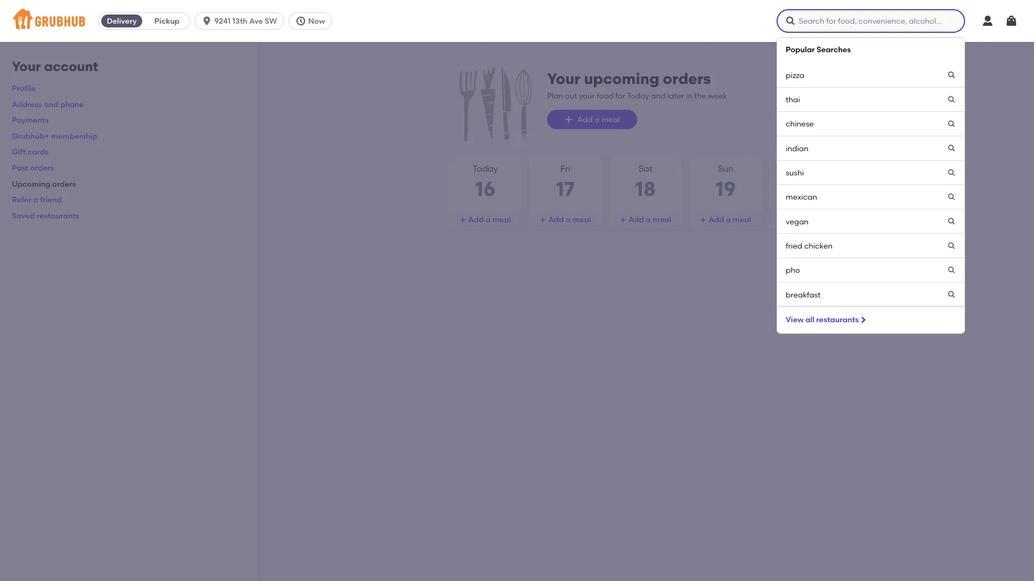 Task type: vqa. For each thing, say whether or not it's contained in the screenshot.
Past orders link
yes



Task type: describe. For each thing, give the bounding box(es) containing it.
gift
[[12, 147, 26, 157]]

pho
[[786, 266, 800, 275]]

add a meal button for 17
[[529, 210, 602, 230]]

add a meal button for 20
[[770, 210, 843, 230]]

a for 18
[[646, 215, 651, 224]]

fried
[[786, 241, 803, 251]]

fri 17
[[556, 164, 575, 201]]

9241 13th ave sw button
[[195, 12, 288, 30]]

meal for 16
[[493, 215, 511, 224]]

pickup
[[154, 16, 180, 26]]

Search for food, convenience, alcohol... search field
[[777, 9, 966, 33]]

orders for upcoming orders
[[52, 179, 76, 188]]

sat
[[639, 164, 653, 174]]

thai
[[786, 95, 800, 104]]

0 horizontal spatial and
[[44, 100, 59, 109]]

1 list box from the left
[[0, 37, 1035, 582]]

13th
[[233, 16, 248, 26]]

upcoming orders link
[[12, 179, 76, 188]]

and inside your upcoming orders plan out your food for today and later in the week
[[651, 91, 666, 100]]

refer
[[12, 195, 31, 204]]

meal down food
[[602, 115, 620, 124]]

upcoming
[[584, 70, 660, 88]]

vegan
[[786, 217, 809, 226]]

add a meal for 19
[[709, 215, 752, 224]]

a for 16
[[486, 215, 491, 224]]

19
[[716, 177, 736, 201]]

add for 17
[[549, 215, 564, 224]]

refer a friend
[[12, 195, 62, 204]]

meal for 20
[[813, 215, 832, 224]]

fried chicken
[[786, 241, 833, 251]]

plan
[[547, 91, 564, 100]]

today 16
[[473, 164, 498, 201]]

cards
[[27, 147, 49, 157]]

add a meal for 16
[[468, 215, 511, 224]]

sw
[[265, 16, 277, 26]]

account
[[44, 59, 98, 74]]

0 horizontal spatial restaurants
[[37, 211, 79, 220]]

16
[[475, 177, 496, 201]]

sun 19
[[716, 164, 736, 201]]

saved
[[12, 211, 35, 220]]

your account
[[12, 59, 98, 74]]

restaurants inside list box
[[817, 315, 859, 324]]

your for upcoming
[[547, 70, 581, 88]]

your for account
[[12, 59, 41, 74]]

address and phone link
[[12, 100, 84, 109]]

pickup button
[[144, 12, 190, 30]]

chinese
[[786, 119, 814, 129]]

profile
[[12, 84, 36, 93]]

gift cards link
[[12, 147, 49, 157]]

delivery
[[107, 16, 137, 26]]

in
[[686, 91, 693, 100]]

upcoming orders
[[12, 179, 76, 188]]

add for 16
[[468, 215, 484, 224]]

9241 13th ave sw
[[215, 16, 277, 26]]

a for 17
[[566, 215, 571, 224]]

for
[[616, 91, 626, 100]]

add a meal down food
[[578, 115, 620, 124]]

searches
[[817, 45, 851, 54]]

mon 20
[[794, 164, 818, 201]]

your
[[579, 91, 595, 100]]

add a meal for 20
[[789, 215, 832, 224]]

address
[[12, 100, 42, 109]]

sun
[[718, 164, 734, 174]]

now
[[308, 16, 325, 26]]

list box inside main navigation navigation
[[777, 37, 966, 334]]

a for 20
[[806, 215, 811, 224]]

now button
[[288, 12, 337, 30]]

delivery button
[[99, 12, 144, 30]]

add down your
[[578, 115, 593, 124]]

add a meal button for 19
[[689, 210, 763, 230]]

refer a friend link
[[12, 195, 62, 204]]

grubhub+ membership link
[[12, 131, 97, 141]]

ave
[[249, 16, 263, 26]]



Task type: locate. For each thing, give the bounding box(es) containing it.
17
[[556, 177, 575, 201]]

add a meal button
[[547, 110, 637, 129], [449, 210, 522, 230], [529, 210, 602, 230], [609, 210, 682, 230], [689, 210, 763, 230], [770, 210, 843, 230]]

a down 19
[[726, 215, 731, 224]]

past orders link
[[12, 163, 54, 173]]

main navigation navigation
[[0, 0, 1035, 582]]

add
[[578, 115, 593, 124], [468, 215, 484, 224], [549, 215, 564, 224], [629, 215, 644, 224], [709, 215, 725, 224], [789, 215, 805, 224]]

and
[[651, 91, 666, 100], [44, 100, 59, 109]]

today up "16" on the left top of page
[[473, 164, 498, 174]]

0 horizontal spatial your
[[12, 59, 41, 74]]

food
[[597, 91, 614, 100]]

add a meal down mexican
[[789, 215, 832, 224]]

your inside your upcoming orders plan out your food for today and later in the week
[[547, 70, 581, 88]]

meal down 17
[[573, 215, 591, 224]]

1 vertical spatial today
[[473, 164, 498, 174]]

phone
[[60, 100, 84, 109]]

meal down 19
[[733, 215, 752, 224]]

profile link
[[12, 84, 36, 93]]

add a meal down "16" on the left top of page
[[468, 215, 511, 224]]

meal for 18
[[653, 215, 672, 224]]

meal down "16" on the left top of page
[[493, 215, 511, 224]]

meal right the vegan
[[813, 215, 832, 224]]

past
[[12, 163, 28, 173]]

add a meal down 17
[[549, 215, 591, 224]]

list box
[[0, 37, 1035, 582], [777, 37, 966, 334]]

add a meal down 19
[[709, 215, 752, 224]]

upcoming
[[12, 179, 50, 188]]

indian
[[786, 144, 809, 153]]

a down mexican
[[806, 215, 811, 224]]

a down food
[[595, 115, 600, 124]]

add a meal for 17
[[549, 215, 591, 224]]

orders up upcoming orders link
[[30, 163, 54, 173]]

meal for 17
[[573, 215, 591, 224]]

today inside your upcoming orders plan out your food for today and later in the week
[[627, 91, 650, 100]]

add a meal button down 19
[[689, 210, 763, 230]]

friend
[[40, 195, 62, 204]]

add a meal button down mexican
[[770, 210, 843, 230]]

sat 18
[[635, 164, 656, 201]]

add for 20
[[789, 215, 805, 224]]

and left later
[[651, 91, 666, 100]]

1 horizontal spatial today
[[627, 91, 650, 100]]

restaurants right the all
[[817, 315, 859, 324]]

svg image inside 9241 13th ave sw button
[[202, 16, 212, 26]]

grubhub+ membership
[[12, 131, 97, 141]]

later
[[668, 91, 685, 100]]

18
[[635, 177, 656, 201]]

popular
[[786, 45, 815, 54]]

past orders
[[12, 163, 54, 173]]

add for 18
[[629, 215, 644, 224]]

view
[[786, 315, 804, 324]]

add down the 18
[[629, 215, 644, 224]]

sushi
[[786, 168, 804, 177]]

breakfast
[[786, 290, 821, 299]]

0 vertical spatial orders
[[663, 70, 711, 88]]

add a meal button down your
[[547, 110, 637, 129]]

orders up the friend
[[52, 179, 76, 188]]

payments link
[[12, 116, 49, 125]]

your upcoming orders plan out your food for today and later in the week
[[547, 70, 727, 100]]

all
[[806, 315, 815, 324]]

popular searches
[[786, 45, 851, 54]]

restaurants down the friend
[[37, 211, 79, 220]]

add a meal
[[578, 115, 620, 124], [468, 215, 511, 224], [549, 215, 591, 224], [629, 215, 672, 224], [709, 215, 752, 224], [789, 215, 832, 224]]

fri
[[561, 164, 571, 174]]

orders up in
[[663, 70, 711, 88]]

0 vertical spatial restaurants
[[37, 211, 79, 220]]

a
[[595, 115, 600, 124], [33, 195, 38, 204], [486, 215, 491, 224], [566, 215, 571, 224], [646, 215, 651, 224], [726, 215, 731, 224], [806, 215, 811, 224]]

mexican
[[786, 193, 818, 202]]

add down 19
[[709, 215, 725, 224]]

view all restaurants
[[786, 315, 859, 324]]

1 horizontal spatial and
[[651, 91, 666, 100]]

chicken
[[805, 241, 833, 251]]

add for 19
[[709, 215, 725, 224]]

grubhub+
[[12, 131, 49, 141]]

1 vertical spatial orders
[[30, 163, 54, 173]]

1 horizontal spatial restaurants
[[817, 315, 859, 324]]

svg image
[[202, 16, 212, 26], [786, 16, 796, 26], [565, 115, 573, 124], [948, 193, 956, 202], [540, 217, 546, 224], [620, 217, 627, 224], [948, 242, 956, 250], [948, 266, 956, 275], [948, 291, 956, 299]]

20
[[794, 177, 818, 201]]

your up out
[[547, 70, 581, 88]]

mon
[[797, 164, 815, 174]]

add down "16" on the left top of page
[[468, 215, 484, 224]]

svg image
[[982, 15, 995, 27], [1005, 15, 1018, 27], [295, 16, 306, 26], [948, 71, 956, 80], [948, 95, 956, 104], [948, 120, 956, 128], [948, 144, 956, 153], [948, 169, 956, 177], [460, 217, 466, 224], [700, 217, 707, 224], [781, 217, 787, 224], [948, 217, 956, 226], [859, 316, 868, 325]]

payments
[[12, 116, 49, 125]]

add a meal down the 18
[[629, 215, 672, 224]]

add a meal button down "16" on the left top of page
[[449, 210, 522, 230]]

a right refer
[[33, 195, 38, 204]]

today
[[627, 91, 650, 100], [473, 164, 498, 174]]

orders
[[663, 70, 711, 88], [30, 163, 54, 173], [52, 179, 76, 188]]

add a meal button for 18
[[609, 210, 682, 230]]

9241
[[215, 16, 231, 26]]

add a meal for 18
[[629, 215, 672, 224]]

membership
[[51, 131, 97, 141]]

meal down the 18
[[653, 215, 672, 224]]

your
[[12, 59, 41, 74], [547, 70, 581, 88]]

a down the 18
[[646, 215, 651, 224]]

add down 17
[[549, 215, 564, 224]]

pizza
[[786, 71, 805, 80]]

2 list box from the left
[[777, 37, 966, 334]]

out
[[565, 91, 578, 100]]

your up profile link
[[12, 59, 41, 74]]

restaurants
[[37, 211, 79, 220], [817, 315, 859, 324]]

week
[[708, 91, 727, 100]]

0 horizontal spatial today
[[473, 164, 498, 174]]

a down 17
[[566, 215, 571, 224]]

meal
[[602, 115, 620, 124], [493, 215, 511, 224], [573, 215, 591, 224], [653, 215, 672, 224], [733, 215, 752, 224], [813, 215, 832, 224]]

0 vertical spatial today
[[627, 91, 650, 100]]

a for 19
[[726, 215, 731, 224]]

gift cards
[[12, 147, 49, 157]]

the
[[695, 91, 707, 100]]

today right for
[[627, 91, 650, 100]]

add a meal button down 17
[[529, 210, 602, 230]]

add down mexican
[[789, 215, 805, 224]]

and left phone
[[44, 100, 59, 109]]

meal for 19
[[733, 215, 752, 224]]

orders for past orders
[[30, 163, 54, 173]]

orders inside your upcoming orders plan out your food for today and later in the week
[[663, 70, 711, 88]]

saved restaurants link
[[12, 211, 79, 220]]

add a meal button for 16
[[449, 210, 522, 230]]

add a meal button down the 18
[[609, 210, 682, 230]]

a down "16" on the left top of page
[[486, 215, 491, 224]]

2 vertical spatial orders
[[52, 179, 76, 188]]

1 vertical spatial restaurants
[[817, 315, 859, 324]]

svg image inside now button
[[295, 16, 306, 26]]

saved restaurants
[[12, 211, 79, 220]]

1 horizontal spatial your
[[547, 70, 581, 88]]

address and phone
[[12, 100, 84, 109]]



